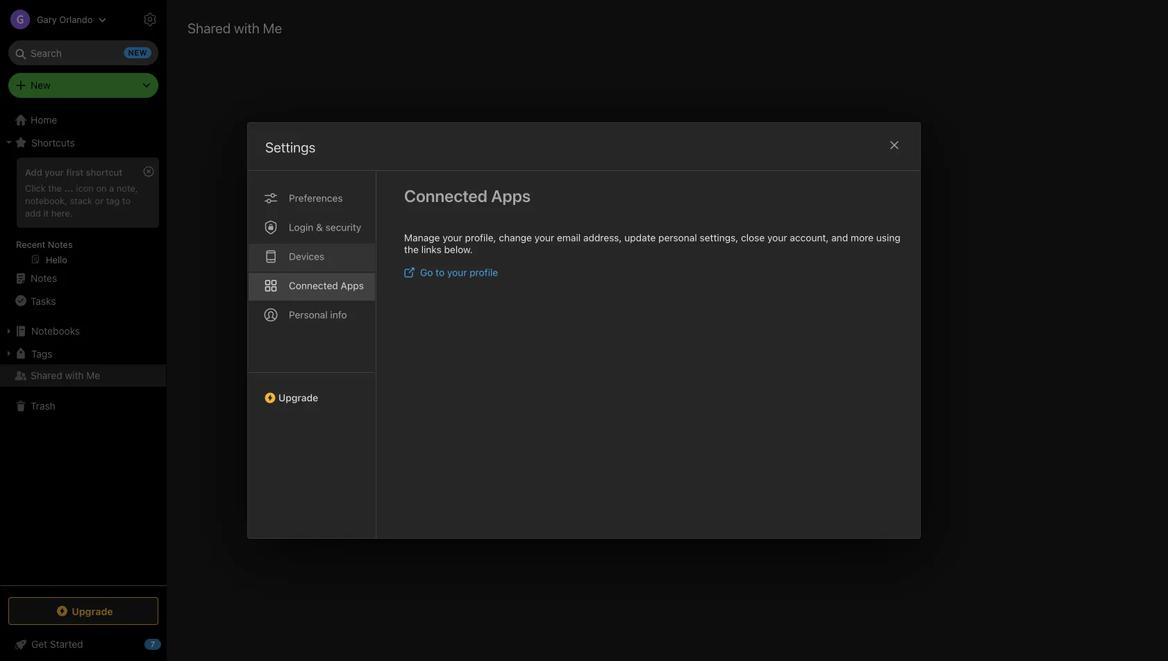 Task type: locate. For each thing, give the bounding box(es) containing it.
apps up info
[[341, 280, 364, 292]]

click the ...
[[25, 183, 74, 193]]

go to your profile button
[[404, 267, 498, 278]]

0 horizontal spatial connected
[[289, 280, 338, 292]]

1 vertical spatial upgrade button
[[8, 598, 158, 625]]

1 vertical spatial apps
[[341, 280, 364, 292]]

recent
[[16, 239, 45, 249]]

0 horizontal spatial with
[[65, 370, 84, 382]]

your inside group
[[45, 167, 64, 177]]

apps inside tab list
[[341, 280, 364, 292]]

None search field
[[18, 40, 149, 65]]

tab list
[[248, 171, 377, 539]]

and
[[832, 232, 849, 244]]

me
[[263, 19, 282, 36], [86, 370, 100, 382]]

your up below.
[[443, 232, 463, 244]]

profile
[[470, 267, 498, 278]]

1 vertical spatial notes
[[31, 273, 57, 284]]

email
[[557, 232, 581, 244]]

1 vertical spatial shared with me
[[31, 370, 100, 382]]

using
[[877, 232, 901, 244]]

more
[[851, 232, 874, 244]]

on
[[96, 183, 107, 193]]

group containing add your first shortcut
[[0, 154, 166, 273]]

the
[[48, 183, 62, 193], [404, 244, 419, 255]]

0 horizontal spatial to
[[122, 195, 131, 206]]

change
[[499, 232, 532, 244]]

shortcuts
[[31, 137, 75, 148]]

1 horizontal spatial shared with me
[[188, 19, 282, 36]]

0 horizontal spatial apps
[[341, 280, 364, 292]]

go to your profile
[[420, 267, 498, 278]]

below.
[[444, 244, 473, 255]]

1 horizontal spatial connected apps
[[404, 186, 531, 206]]

Search text field
[[18, 40, 149, 65]]

tag
[[106, 195, 120, 206]]

1 horizontal spatial upgrade button
[[248, 372, 376, 409]]

0 vertical spatial to
[[122, 195, 131, 206]]

note,
[[117, 183, 138, 193]]

login & security
[[289, 222, 362, 233]]

profile,
[[465, 232, 497, 244]]

personal
[[289, 309, 328, 321]]

connected up manage
[[404, 186, 488, 206]]

1 vertical spatial with
[[65, 370, 84, 382]]

me inside tree
[[86, 370, 100, 382]]

0 horizontal spatial shared
[[31, 370, 62, 382]]

connected apps up personal info
[[289, 280, 364, 292]]

0 vertical spatial the
[[48, 183, 62, 193]]

connected inside tab list
[[289, 280, 338, 292]]

upgrade
[[279, 392, 318, 404], [72, 606, 113, 617]]

upgrade button
[[248, 372, 376, 409], [8, 598, 158, 625]]

click
[[25, 183, 46, 193]]

add your first shortcut
[[25, 167, 122, 177]]

0 vertical spatial apps
[[491, 186, 531, 206]]

to right go
[[436, 267, 445, 278]]

notes inside group
[[48, 239, 73, 249]]

0 vertical spatial shared with me
[[188, 19, 282, 36]]

connected
[[404, 186, 488, 206], [289, 280, 338, 292]]

1 vertical spatial upgrade
[[72, 606, 113, 617]]

1 horizontal spatial the
[[404, 244, 419, 255]]

connected up personal info
[[289, 280, 338, 292]]

connected apps up profile,
[[404, 186, 531, 206]]

notebook,
[[25, 195, 67, 206]]

apps
[[491, 186, 531, 206], [341, 280, 364, 292]]

account,
[[790, 232, 829, 244]]

the down manage
[[404, 244, 419, 255]]

1 vertical spatial me
[[86, 370, 100, 382]]

connected apps
[[404, 186, 531, 206], [289, 280, 364, 292]]

with
[[234, 19, 260, 36], [65, 370, 84, 382]]

1 vertical spatial the
[[404, 244, 419, 255]]

1 vertical spatial to
[[436, 267, 445, 278]]

0 vertical spatial connected apps
[[404, 186, 531, 206]]

apps up the change
[[491, 186, 531, 206]]

notes up tasks at the left top
[[31, 273, 57, 284]]

first
[[66, 167, 84, 177]]

1 horizontal spatial apps
[[491, 186, 531, 206]]

tree
[[0, 109, 167, 585]]

shared right settings image
[[188, 19, 231, 36]]

0 horizontal spatial connected apps
[[289, 280, 364, 292]]

notebooks link
[[0, 320, 166, 343]]

here.
[[51, 208, 73, 218]]

with inside tree
[[65, 370, 84, 382]]

shared down "tags"
[[31, 370, 62, 382]]

shared
[[188, 19, 231, 36], [31, 370, 62, 382]]

shared with me
[[188, 19, 282, 36], [31, 370, 100, 382]]

0 vertical spatial upgrade button
[[248, 372, 376, 409]]

1 horizontal spatial shared
[[188, 19, 231, 36]]

1 vertical spatial shared
[[31, 370, 62, 382]]

close image
[[887, 137, 903, 154]]

to
[[122, 195, 131, 206], [436, 267, 445, 278]]

1 horizontal spatial me
[[263, 19, 282, 36]]

1 horizontal spatial connected
[[404, 186, 488, 206]]

notes right recent
[[48, 239, 73, 249]]

settings image
[[142, 11, 158, 28]]

0 vertical spatial notes
[[48, 239, 73, 249]]

0 vertical spatial with
[[234, 19, 260, 36]]

close
[[742, 232, 765, 244]]

0 horizontal spatial the
[[48, 183, 62, 193]]

0 horizontal spatial me
[[86, 370, 100, 382]]

tab list containing preferences
[[248, 171, 377, 539]]

info
[[330, 309, 347, 321]]

0 vertical spatial upgrade
[[279, 392, 318, 404]]

your left email in the top left of the page
[[535, 232, 555, 244]]

0 horizontal spatial shared with me
[[31, 370, 100, 382]]

1 horizontal spatial upgrade
[[279, 392, 318, 404]]

add
[[25, 208, 41, 218]]

group
[[0, 154, 166, 273]]

home link
[[0, 109, 167, 131]]

shared with me element
[[167, 0, 1169, 662]]

manage your profile, change your email address, update personal settings, close your account, and more using the links below.
[[404, 232, 901, 255]]

notes
[[48, 239, 73, 249], [31, 273, 57, 284]]

expand tags image
[[3, 348, 15, 359]]

a
[[109, 183, 114, 193]]

your up click the ...
[[45, 167, 64, 177]]

add
[[25, 167, 42, 177]]

your
[[45, 167, 64, 177], [443, 232, 463, 244], [535, 232, 555, 244], [768, 232, 788, 244], [448, 267, 467, 278]]

the left ...
[[48, 183, 62, 193]]

go
[[420, 267, 433, 278]]

1 vertical spatial connected
[[289, 280, 338, 292]]

tags button
[[0, 343, 166, 365]]

1 horizontal spatial with
[[234, 19, 260, 36]]

to down note,
[[122, 195, 131, 206]]



Task type: vqa. For each thing, say whether or not it's contained in the screenshot.
the More actions field
no



Task type: describe. For each thing, give the bounding box(es) containing it.
shared with me link
[[0, 365, 166, 387]]

trash link
[[0, 395, 166, 418]]

your right the close
[[768, 232, 788, 244]]

personal
[[659, 232, 698, 244]]

the inside manage your profile, change your email address, update personal settings, close your account, and more using the links below.
[[404, 244, 419, 255]]

notes link
[[0, 268, 166, 290]]

tasks
[[31, 295, 56, 307]]

devices
[[289, 251, 325, 262]]

...
[[64, 183, 74, 193]]

icon on a note, notebook, stack or tag to add it here.
[[25, 183, 138, 218]]

personal info
[[289, 309, 347, 321]]

preferences
[[289, 192, 343, 204]]

new
[[31, 80, 51, 91]]

icon
[[76, 183, 94, 193]]

0 horizontal spatial upgrade button
[[8, 598, 158, 625]]

shortcuts button
[[0, 131, 166, 154]]

notebooks
[[31, 326, 80, 337]]

settings
[[265, 139, 316, 155]]

shared inside tree
[[31, 370, 62, 382]]

&
[[316, 222, 323, 233]]

links
[[422, 244, 442, 255]]

update
[[625, 232, 656, 244]]

address,
[[584, 232, 622, 244]]

0 horizontal spatial upgrade
[[72, 606, 113, 617]]

recent notes
[[16, 239, 73, 249]]

it
[[43, 208, 49, 218]]

stack
[[70, 195, 92, 206]]

trash
[[31, 401, 55, 412]]

tasks button
[[0, 290, 166, 312]]

login
[[289, 222, 314, 233]]

0 vertical spatial shared
[[188, 19, 231, 36]]

manage
[[404, 232, 440, 244]]

0 vertical spatial connected
[[404, 186, 488, 206]]

or
[[95, 195, 104, 206]]

upgrade button inside tab list
[[248, 372, 376, 409]]

to inside 'icon on a note, notebook, stack or tag to add it here.'
[[122, 195, 131, 206]]

home
[[31, 114, 57, 126]]

your down below.
[[448, 267, 467, 278]]

0 vertical spatial me
[[263, 19, 282, 36]]

tree containing home
[[0, 109, 167, 585]]

settings,
[[700, 232, 739, 244]]

security
[[326, 222, 362, 233]]

1 vertical spatial connected apps
[[289, 280, 364, 292]]

new button
[[8, 73, 158, 98]]

expand notebooks image
[[3, 326, 15, 337]]

1 horizontal spatial to
[[436, 267, 445, 278]]

shortcut
[[86, 167, 122, 177]]

tags
[[31, 348, 52, 359]]

the inside group
[[48, 183, 62, 193]]



